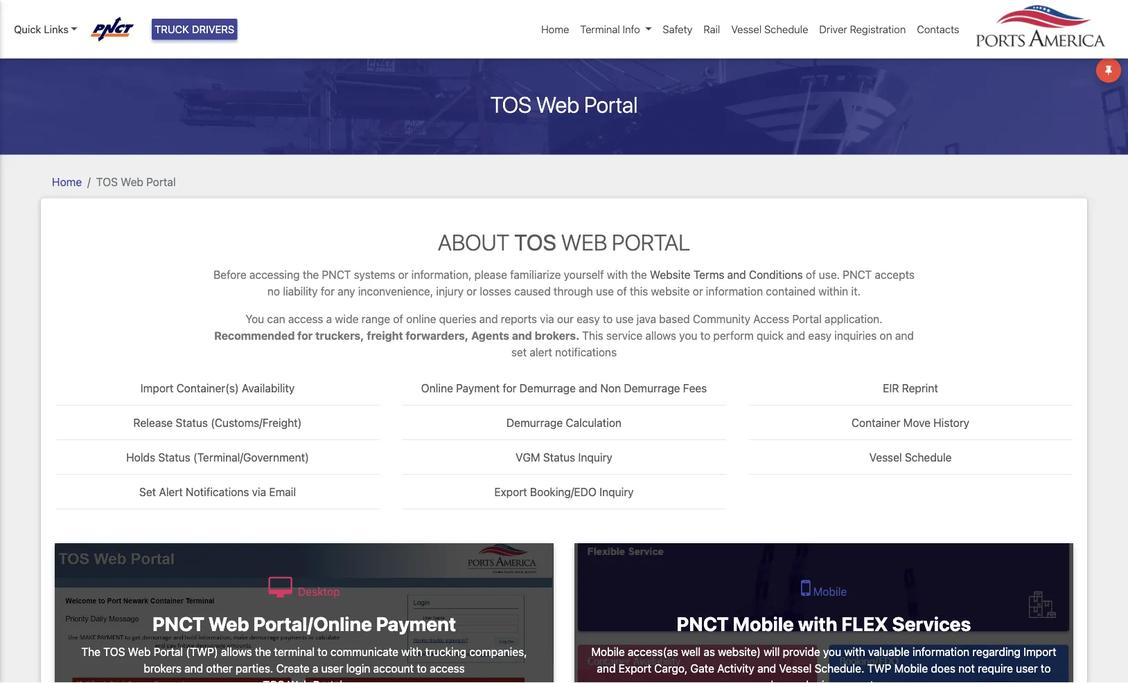 Task type: vqa. For each thing, say whether or not it's contained in the screenshot.
top DEPART
no



Task type: locate. For each thing, give the bounding box(es) containing it.
1 horizontal spatial easy
[[808, 329, 831, 343]]

demurrage right "non"
[[624, 382, 680, 395]]

inquiry right booking/edo
[[600, 486, 634, 499]]

1 horizontal spatial use
[[616, 313, 634, 326]]

0 vertical spatial login
[[346, 663, 370, 676]]

0 horizontal spatial vessel
[[731, 23, 762, 35]]

tos web portal
[[490, 91, 638, 118], [96, 175, 176, 189]]

via left our
[[540, 313, 554, 326]]

inquiry down 'calculation' at the bottom right of page
[[578, 451, 612, 465]]

status
[[176, 417, 208, 430], [158, 451, 190, 465], [543, 451, 575, 465]]

with up schedule.
[[844, 646, 865, 659]]

access inside you can access a wide range of online queries and reports via our easy to use java based community access portal application. recommended for truckers, freight forwarders, agents and brokers.
[[288, 313, 323, 326]]

0 horizontal spatial information
[[706, 285, 763, 298]]

payment up trucking
[[376, 613, 456, 636]]

vessel right rail link
[[731, 23, 762, 35]]

vessel schedule inside 'link'
[[731, 23, 808, 35]]

0 vertical spatial a
[[326, 313, 332, 326]]

use up service on the right
[[616, 313, 634, 326]]

0 vertical spatial easy
[[577, 313, 600, 326]]

the up the parties.
[[255, 646, 271, 659]]

2 horizontal spatial vessel
[[869, 451, 902, 465]]

status for holds
[[158, 451, 190, 465]]

easy inside you can access a wide range of online queries and reports via our easy to use java based community access portal application. recommended for truckers, freight forwarders, agents and brokers.
[[577, 313, 600, 326]]

status for vgm
[[543, 451, 575, 465]]

notifications
[[555, 346, 617, 359]]

1 vertical spatial allows
[[221, 646, 252, 659]]

0 horizontal spatial use
[[596, 285, 614, 298]]

1 vertical spatial inquiry
[[600, 486, 634, 499]]

0 horizontal spatial for
[[297, 329, 313, 343]]

user down the communicate
[[321, 663, 343, 676]]

1 vertical spatial easy
[[808, 329, 831, 343]]

does
[[931, 663, 956, 676]]

the up this
[[631, 268, 647, 282]]

0 vertical spatial inquiry
[[578, 451, 612, 465]]

0 vertical spatial you
[[679, 329, 697, 343]]

0 vertical spatial schedule
[[764, 23, 808, 35]]

online
[[421, 382, 453, 395]]

status down the container(s)
[[176, 417, 208, 430]]

vessel inside vessel schedule 'link'
[[731, 23, 762, 35]]

0 vertical spatial home
[[541, 23, 569, 35]]

vgm
[[516, 451, 540, 465]]

0 vertical spatial allows
[[645, 329, 676, 343]]

vessel down provide
[[779, 663, 812, 676]]

freight
[[367, 329, 403, 343]]

login down the communicate
[[346, 663, 370, 676]]

1 horizontal spatial import
[[1023, 646, 1056, 659]]

1 vertical spatial access
[[430, 663, 465, 676]]

java
[[637, 313, 656, 326]]

flex
[[841, 613, 888, 636]]

with right yourself
[[607, 268, 628, 282]]

2 vertical spatial vessel
[[779, 663, 812, 676]]

0 vertical spatial via
[[540, 313, 554, 326]]

user right require
[[1016, 663, 1038, 676]]

about
[[438, 229, 509, 255]]

0 vertical spatial home link
[[536, 16, 575, 43]]

access(as
[[628, 646, 678, 659]]

1 horizontal spatial export
[[619, 663, 651, 676]]

schedule down move
[[905, 451, 952, 465]]

move
[[903, 417, 931, 430]]

of left use.
[[806, 268, 816, 282]]

schedule inside 'link'
[[764, 23, 808, 35]]

0 vertical spatial vessel schedule
[[731, 23, 808, 35]]

and up agents
[[479, 313, 498, 326]]

services
[[892, 613, 971, 636]]

and left "non"
[[579, 382, 597, 395]]

0 vertical spatial vessel
[[731, 23, 762, 35]]

import right 'regarding'
[[1023, 646, 1056, 659]]

losses
[[480, 285, 511, 298]]

this
[[582, 329, 603, 343]]

allows inside 'this service allows you to perform quick and easy inquiries on and set alert notifications'
[[645, 329, 676, 343]]

0 vertical spatial import
[[140, 382, 173, 395]]

1 vertical spatial login
[[806, 679, 830, 684]]

import
[[140, 382, 173, 395], [1023, 646, 1056, 659]]

1 vertical spatial information
[[912, 646, 970, 659]]

import up release
[[140, 382, 173, 395]]

1 horizontal spatial you
[[823, 646, 841, 659]]

2 user from the left
[[1016, 663, 1038, 676]]

2 horizontal spatial for
[[503, 382, 517, 395]]

a right have
[[797, 679, 803, 684]]

0 vertical spatial export
[[494, 486, 527, 499]]

demurrage
[[519, 382, 576, 395], [624, 382, 680, 395], [506, 417, 563, 430]]

or down terms
[[693, 285, 703, 298]]

0 horizontal spatial vessel schedule
[[731, 23, 808, 35]]

0 horizontal spatial login
[[346, 663, 370, 676]]

quick
[[757, 329, 784, 343]]

information down website terms and conditions link
[[706, 285, 763, 298]]

export down vgm
[[494, 486, 527, 499]]

1 horizontal spatial access
[[430, 663, 465, 676]]

vgm status inquiry
[[516, 451, 612, 465]]

0 horizontal spatial schedule
[[764, 23, 808, 35]]

web inside the tos web portal (twp) allows the terminal to communicate with trucking companies, brokers and other parties. create a user login account to access
[[128, 646, 151, 659]]

mobile
[[813, 585, 847, 599], [733, 613, 794, 636], [591, 646, 625, 659], [894, 663, 928, 676]]

of up freight
[[393, 313, 403, 326]]

schedule left the driver
[[764, 23, 808, 35]]

1 vertical spatial for
[[297, 329, 313, 343]]

quick links link
[[14, 21, 77, 37]]

payment
[[456, 382, 500, 395], [376, 613, 456, 636]]

calculation
[[566, 417, 622, 430]]

brokers
[[144, 663, 182, 676]]

for down set
[[503, 382, 517, 395]]

2 horizontal spatial or
[[693, 285, 703, 298]]

via left email
[[252, 486, 266, 499]]

1 vertical spatial vessel
[[869, 451, 902, 465]]

the
[[303, 268, 319, 282], [631, 268, 647, 282], [255, 646, 271, 659]]

tos
[[490, 91, 531, 118], [96, 175, 118, 189], [514, 229, 556, 255], [103, 646, 125, 659]]

community
[[693, 313, 750, 326]]

0 vertical spatial payment
[[456, 382, 500, 395]]

provide
[[783, 646, 820, 659]]

agents
[[471, 329, 509, 343]]

pnct mobile with flex services
[[677, 613, 971, 636]]

vessel schedule link
[[726, 16, 814, 43]]

with up provide
[[798, 613, 837, 636]]

to right require
[[1041, 663, 1051, 676]]

truck drivers
[[155, 23, 234, 35]]

the tos web portal (twp) allows the terminal to communicate with trucking companies, brokers and other parties. create a user login account to access
[[81, 646, 527, 676]]

email
[[269, 486, 296, 499]]

easy up this
[[577, 313, 600, 326]]

0 horizontal spatial home
[[52, 175, 82, 189]]

will
[[764, 646, 780, 659]]

1 horizontal spatial for
[[321, 285, 335, 298]]

a inside mobile access(as well as website) will provide you with valuable information regarding import and export cargo, gate activity and vessel schedule. twp mobile does not require user to have a login account.
[[797, 679, 803, 684]]

vessel schedule right rail link
[[731, 23, 808, 35]]

release status (customs/freight)
[[133, 417, 302, 430]]

0 horizontal spatial export
[[494, 486, 527, 499]]

vessel down container
[[869, 451, 902, 465]]

the up liability
[[303, 268, 319, 282]]

login inside mobile access(as well as website) will provide you with valuable information regarding import and export cargo, gate activity and vessel schedule. twp mobile does not require user to have a login account.
[[806, 679, 830, 684]]

to up this
[[603, 313, 613, 326]]

access
[[288, 313, 323, 326], [430, 663, 465, 676]]

1 vertical spatial of
[[617, 285, 627, 298]]

to
[[603, 313, 613, 326], [700, 329, 710, 343], [318, 646, 328, 659], [417, 663, 427, 676], [1041, 663, 1051, 676]]

recommended
[[214, 329, 295, 343]]

1 vertical spatial a
[[312, 663, 318, 676]]

you inside mobile access(as well as website) will provide you with valuable information regarding import and export cargo, gate activity and vessel schedule. twp mobile does not require user to have a login account.
[[823, 646, 841, 659]]

pnct inside of use. pnct accepts no liability for any inconvenience, injury or losses caused through use of this website or information contained within it.
[[843, 268, 872, 282]]

information inside of use. pnct accepts no liability for any inconvenience, injury or losses caused through use of this website or information contained within it.
[[706, 285, 763, 298]]

alert
[[530, 346, 552, 359]]

1 horizontal spatial information
[[912, 646, 970, 659]]

2 horizontal spatial of
[[806, 268, 816, 282]]

1 vertical spatial import
[[1023, 646, 1056, 659]]

0 horizontal spatial a
[[312, 663, 318, 676]]

1 horizontal spatial user
[[1016, 663, 1038, 676]]

for left the truckers,
[[297, 329, 313, 343]]

1 horizontal spatial allows
[[645, 329, 676, 343]]

login down schedule.
[[806, 679, 830, 684]]

vessel
[[731, 23, 762, 35], [869, 451, 902, 465], [779, 663, 812, 676]]

1 horizontal spatial a
[[326, 313, 332, 326]]

0 vertical spatial information
[[706, 285, 763, 298]]

you
[[679, 329, 697, 343], [823, 646, 841, 659]]

0 vertical spatial use
[[596, 285, 614, 298]]

portal inside you can access a wide range of online queries and reports via our easy to use java based community access portal application. recommended for truckers, freight forwarders, agents and brokers.
[[792, 313, 822, 326]]

range
[[361, 313, 390, 326]]

or
[[398, 268, 408, 282], [466, 285, 477, 298], [693, 285, 703, 298]]

2 horizontal spatial a
[[797, 679, 803, 684]]

2 vertical spatial for
[[503, 382, 517, 395]]

to inside you can access a wide range of online queries and reports via our easy to use java based community access portal application. recommended for truckers, freight forwarders, agents and brokers.
[[603, 313, 613, 326]]

with up account
[[401, 646, 422, 659]]

our
[[557, 313, 574, 326]]

pnct
[[322, 268, 351, 282], [843, 268, 872, 282], [152, 613, 204, 636], [677, 613, 729, 636]]

0 horizontal spatial user
[[321, 663, 343, 676]]

2 vertical spatial of
[[393, 313, 403, 326]]

export
[[494, 486, 527, 499], [619, 663, 651, 676]]

pnct up it.
[[843, 268, 872, 282]]

have
[[771, 679, 794, 684]]

contained
[[766, 285, 816, 298]]

0 vertical spatial access
[[288, 313, 323, 326]]

for inside of use. pnct accepts no liability for any inconvenience, injury or losses caused through use of this website or information contained within it.
[[321, 285, 335, 298]]

1 user from the left
[[321, 663, 343, 676]]

and down (twp)
[[184, 663, 203, 676]]

set alert notifications via email
[[139, 486, 296, 499]]

via
[[540, 313, 554, 326], [252, 486, 266, 499]]

1 vertical spatial via
[[252, 486, 266, 499]]

1 horizontal spatial of
[[617, 285, 627, 298]]

0 horizontal spatial of
[[393, 313, 403, 326]]

vessel schedule down container move history
[[869, 451, 952, 465]]

with inside mobile access(as well as website) will provide you with valuable information regarding import and export cargo, gate activity and vessel schedule. twp mobile does not require user to have a login account.
[[844, 646, 865, 659]]

0 horizontal spatial access
[[288, 313, 323, 326]]

1 vertical spatial schedule
[[905, 451, 952, 465]]

trucking
[[425, 646, 466, 659]]

website
[[651, 285, 690, 298]]

allows up other
[[221, 646, 252, 659]]

or right injury
[[466, 285, 477, 298]]

0 horizontal spatial import
[[140, 382, 173, 395]]

terminal info
[[580, 23, 640, 35]]

demurrage up vgm
[[506, 417, 563, 430]]

export inside mobile access(as well as website) will provide you with valuable information regarding import and export cargo, gate activity and vessel schedule. twp mobile does not require user to have a login account.
[[619, 663, 651, 676]]

inquiry for export booking/edo inquiry
[[600, 486, 634, 499]]

of
[[806, 268, 816, 282], [617, 285, 627, 298], [393, 313, 403, 326]]

1 vertical spatial you
[[823, 646, 841, 659]]

online
[[406, 313, 436, 326]]

use
[[596, 285, 614, 298], [616, 313, 634, 326]]

a inside the tos web portal (twp) allows the terminal to communicate with trucking companies, brokers and other parties. create a user login account to access
[[312, 663, 318, 676]]

0 horizontal spatial via
[[252, 486, 266, 499]]

2 horizontal spatial the
[[631, 268, 647, 282]]

you up schedule.
[[823, 646, 841, 659]]

(customs/freight)
[[211, 417, 302, 430]]

payment right online
[[456, 382, 500, 395]]

a right create
[[312, 663, 318, 676]]

0 vertical spatial for
[[321, 285, 335, 298]]

you can access a wide range of online queries and reports via our easy to use java based community access portal application. recommended for truckers, freight forwarders, agents and brokers.
[[214, 313, 883, 343]]

user
[[321, 663, 343, 676], [1016, 663, 1038, 676]]

conditions
[[749, 268, 803, 282]]

or up inconvenience,
[[398, 268, 408, 282]]

0 horizontal spatial easy
[[577, 313, 600, 326]]

for inside you can access a wide range of online queries and reports via our easy to use java based community access portal application. recommended for truckers, freight forwarders, agents and brokers.
[[297, 329, 313, 343]]

pnct up the any
[[322, 268, 351, 282]]

of left this
[[617, 285, 627, 298]]

via inside you can access a wide range of online queries and reports via our easy to use java based community access portal application. recommended for truckers, freight forwarders, agents and brokers.
[[540, 313, 554, 326]]

1 vertical spatial vessel schedule
[[869, 451, 952, 465]]

to inside mobile access(as well as website) will provide you with valuable information regarding import and export cargo, gate activity and vessel schedule. twp mobile does not require user to have a login account.
[[1041, 663, 1051, 676]]

1 vertical spatial use
[[616, 313, 634, 326]]

0 horizontal spatial the
[[255, 646, 271, 659]]

for left the any
[[321, 285, 335, 298]]

portal
[[584, 91, 638, 118], [146, 175, 176, 189], [612, 229, 690, 255], [792, 313, 822, 326], [154, 646, 183, 659]]

contacts link
[[911, 16, 965, 43]]

1 vertical spatial tos web portal
[[96, 175, 176, 189]]

a left wide
[[326, 313, 332, 326]]

inconvenience,
[[358, 285, 433, 298]]

1 horizontal spatial via
[[540, 313, 554, 326]]

to down the community at top right
[[700, 329, 710, 343]]

information inside mobile access(as well as website) will provide you with valuable information regarding import and export cargo, gate activity and vessel schedule. twp mobile does not require user to have a login account.
[[912, 646, 970, 659]]

portal/online
[[253, 613, 372, 636]]

0 horizontal spatial allows
[[221, 646, 252, 659]]

access down trucking
[[430, 663, 465, 676]]

status right holds on the bottom left
[[158, 451, 190, 465]]

1 horizontal spatial home link
[[536, 16, 575, 43]]

it.
[[851, 285, 861, 298]]

0 horizontal spatial you
[[679, 329, 697, 343]]

information up does
[[912, 646, 970, 659]]

1 horizontal spatial tos web portal
[[490, 91, 638, 118]]

2 vertical spatial a
[[797, 679, 803, 684]]

export down access(as
[[619, 663, 651, 676]]

0 horizontal spatial home link
[[52, 175, 82, 189]]

easy left inquiries
[[808, 329, 831, 343]]

1 horizontal spatial or
[[466, 285, 477, 298]]

drivers
[[192, 23, 234, 35]]

you inside 'this service allows you to perform quick and easy inquiries on and set alert notifications'
[[679, 329, 697, 343]]

use down yourself
[[596, 285, 614, 298]]

brokers.
[[535, 329, 579, 343]]

1 vertical spatial home
[[52, 175, 82, 189]]

1 horizontal spatial vessel
[[779, 663, 812, 676]]

1 horizontal spatial login
[[806, 679, 830, 684]]

gate
[[690, 663, 714, 676]]

you down based
[[679, 329, 697, 343]]

on
[[880, 329, 892, 343]]

allows down based
[[645, 329, 676, 343]]

1 vertical spatial export
[[619, 663, 651, 676]]

mobile access(as well as website) will provide you with valuable information regarding import and export cargo, gate activity and vessel schedule. twp mobile does not require user to have a login account.
[[591, 646, 1056, 684]]

the inside the tos web portal (twp) allows the terminal to communicate with trucking companies, brokers and other parties. create a user login account to access
[[255, 646, 271, 659]]

status right vgm
[[543, 451, 575, 465]]

through
[[554, 285, 593, 298]]

a inside you can access a wide range of online queries and reports via our easy to use java based community access portal application. recommended for truckers, freight forwarders, agents and brokers.
[[326, 313, 332, 326]]

access down liability
[[288, 313, 323, 326]]



Task type: describe. For each thing, give the bounding box(es) containing it.
driver registration
[[819, 23, 906, 35]]

set
[[139, 486, 156, 499]]

access inside the tos web portal (twp) allows the terminal to communicate with trucking companies, brokers and other parties. create a user login account to access
[[430, 663, 465, 676]]

easy inside 'this service allows you to perform quick and easy inquiries on and set alert notifications'
[[808, 329, 831, 343]]

pnct web portal/online payment
[[152, 613, 456, 636]]

of use. pnct accepts no liability for any inconvenience, injury or losses caused through use of this website or information contained within it.
[[267, 268, 915, 298]]

not
[[958, 663, 975, 676]]

1 horizontal spatial vessel schedule
[[869, 451, 952, 465]]

application.
[[825, 313, 883, 326]]

service
[[606, 329, 642, 343]]

history
[[933, 417, 969, 430]]

1 horizontal spatial schedule
[[905, 451, 952, 465]]

quick
[[14, 23, 41, 35]]

quick links
[[14, 23, 69, 35]]

1 vertical spatial payment
[[376, 613, 456, 636]]

access
[[753, 313, 789, 326]]

login inside the tos web portal (twp) allows the terminal to communicate with trucking companies, brokers and other parties. create a user login account to access
[[346, 663, 370, 676]]

use inside you can access a wide range of online queries and reports via our easy to use java based community access portal application. recommended for truckers, freight forwarders, agents and brokers.
[[616, 313, 634, 326]]

set
[[511, 346, 527, 359]]

caused
[[514, 285, 551, 298]]

booking/edo
[[530, 486, 597, 499]]

holds status (terminal/government)
[[126, 451, 309, 465]]

info
[[623, 23, 640, 35]]

mobile up will on the right bottom
[[733, 613, 794, 636]]

well
[[681, 646, 701, 659]]

eir
[[883, 382, 899, 395]]

registration
[[850, 23, 906, 35]]

about tos web portal
[[438, 229, 690, 255]]

reprint
[[902, 382, 938, 395]]

twp
[[867, 663, 891, 676]]

container
[[851, 417, 900, 430]]

information,
[[411, 268, 471, 282]]

portal inside the tos web portal (twp) allows the terminal to communicate with trucking companies, brokers and other parties. create a user login account to access
[[154, 646, 183, 659]]

accessing
[[249, 268, 300, 282]]

pnct up as
[[677, 613, 729, 636]]

with inside the tos web portal (twp) allows the terminal to communicate with trucking companies, brokers and other parties. create a user login account to access
[[401, 646, 422, 659]]

based
[[659, 313, 690, 326]]

activity
[[717, 663, 754, 676]]

use.
[[819, 268, 840, 282]]

safety link
[[657, 16, 698, 43]]

1 vertical spatial home link
[[52, 175, 82, 189]]

and inside the tos web portal (twp) allows the terminal to communicate with trucking companies, brokers and other parties. create a user login account to access
[[184, 663, 203, 676]]

forwarders,
[[406, 329, 469, 343]]

rail link
[[698, 16, 726, 43]]

mobile left access(as
[[591, 646, 625, 659]]

1 horizontal spatial home
[[541, 23, 569, 35]]

within
[[818, 285, 848, 298]]

you
[[245, 313, 264, 326]]

1 horizontal spatial the
[[303, 268, 319, 282]]

tos inside the tos web portal (twp) allows the terminal to communicate with trucking companies, brokers and other parties. create a user login account to access
[[103, 646, 125, 659]]

other
[[206, 663, 233, 676]]

terminal info link
[[575, 16, 657, 43]]

use inside of use. pnct accepts no liability for any inconvenience, injury or losses caused through use of this website or information contained within it.
[[596, 285, 614, 298]]

and right on at the right of the page
[[895, 329, 914, 343]]

of inside you can access a wide range of online queries and reports via our easy to use java based community access portal application. recommended for truckers, freight forwarders, agents and brokers.
[[393, 313, 403, 326]]

status for release
[[176, 417, 208, 430]]

holds
[[126, 451, 155, 465]]

user inside mobile access(as well as website) will provide you with valuable information regarding import and export cargo, gate activity and vessel schedule. twp mobile does not require user to have a login account.
[[1016, 663, 1038, 676]]

0 horizontal spatial or
[[398, 268, 408, 282]]

user inside the tos web portal (twp) allows the terminal to communicate with trucking companies, brokers and other parties. create a user login account to access
[[321, 663, 343, 676]]

and up set
[[512, 329, 532, 343]]

availability
[[242, 382, 295, 395]]

perform
[[713, 329, 754, 343]]

website)
[[718, 646, 761, 659]]

demurrage down alert
[[519, 382, 576, 395]]

companies,
[[469, 646, 527, 659]]

terms
[[693, 268, 724, 282]]

mobile down valuable
[[894, 663, 928, 676]]

communicate
[[330, 646, 398, 659]]

terminal
[[274, 646, 315, 659]]

links
[[44, 23, 69, 35]]

fees
[[683, 382, 707, 395]]

truck drivers link
[[152, 19, 237, 40]]

vessel inside mobile access(as well as website) will provide you with valuable information regarding import and export cargo, gate activity and vessel schedule. twp mobile does not require user to have a login account.
[[779, 663, 812, 676]]

wide
[[335, 313, 359, 326]]

please
[[474, 268, 507, 282]]

import container(s) availability
[[140, 382, 295, 395]]

0 horizontal spatial tos web portal
[[96, 175, 176, 189]]

desktop
[[295, 585, 340, 599]]

0 vertical spatial of
[[806, 268, 816, 282]]

require
[[978, 663, 1013, 676]]

cargo,
[[654, 663, 688, 676]]

and right quick
[[787, 329, 805, 343]]

accepts
[[875, 268, 915, 282]]

demurrage calculation
[[506, 417, 622, 430]]

regarding
[[972, 646, 1021, 659]]

export booking/edo inquiry
[[494, 486, 634, 499]]

to right terminal
[[318, 646, 328, 659]]

inquiry for vgm status inquiry
[[578, 451, 612, 465]]

eir reprint
[[883, 382, 938, 395]]

account.
[[833, 679, 877, 684]]

(twp)
[[186, 646, 218, 659]]

contacts
[[917, 23, 959, 35]]

website terms and conditions link
[[650, 268, 803, 282]]

any
[[337, 285, 355, 298]]

terminal
[[580, 23, 620, 35]]

liability
[[283, 285, 318, 298]]

to inside 'this service allows you to perform quick and easy inquiries on and set alert notifications'
[[700, 329, 710, 343]]

truck
[[155, 23, 189, 35]]

and right terms
[[727, 268, 746, 282]]

import inside mobile access(as well as website) will provide you with valuable information regarding import and export cargo, gate activity and vessel schedule. twp mobile does not require user to have a login account.
[[1023, 646, 1056, 659]]

as
[[704, 646, 715, 659]]

parties.
[[236, 663, 273, 676]]

to right account
[[417, 663, 427, 676]]

before
[[213, 268, 246, 282]]

container(s)
[[176, 382, 239, 395]]

allows inside the tos web portal (twp) allows the terminal to communicate with trucking companies, brokers and other parties. create a user login account to access
[[221, 646, 252, 659]]

queries
[[439, 313, 476, 326]]

pnct up (twp)
[[152, 613, 204, 636]]

and down will on the right bottom
[[757, 663, 776, 676]]

injury
[[436, 285, 464, 298]]

the
[[81, 646, 101, 659]]

online payment for demurrage and non demurrage fees
[[421, 382, 707, 395]]

yourself
[[564, 268, 604, 282]]

(terminal/government)
[[193, 451, 309, 465]]

mobile up pnct mobile with flex services
[[813, 585, 847, 599]]

and left cargo,
[[597, 663, 616, 676]]

schedule.
[[815, 663, 864, 676]]

0 vertical spatial tos web portal
[[490, 91, 638, 118]]

notifications
[[186, 486, 249, 499]]



